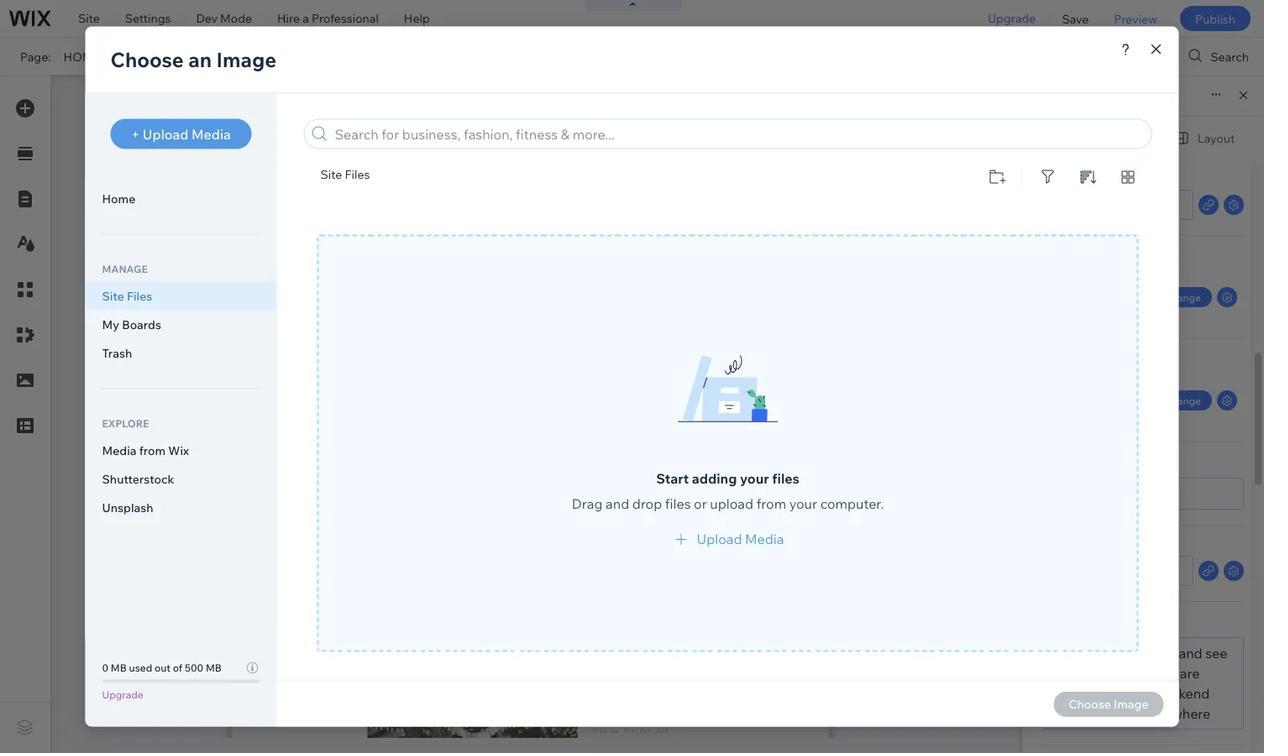 Task type: locate. For each thing, give the bounding box(es) containing it.
1 vertical spatial where
[[1173, 706, 1211, 723]]

visit
[[1095, 645, 1120, 662]]

help
[[404, 11, 430, 26]]

host
[[1123, 686, 1151, 703]]

where down come
[[1054, 666, 1092, 682]]

where
[[1054, 666, 1092, 682], [1173, 706, 1211, 723]]

learn
[[1054, 746, 1085, 754]]

our
[[1123, 645, 1144, 662], [1141, 726, 1162, 743]]

mode
[[220, 11, 252, 26]]

dev mode
[[196, 11, 252, 26]]

1 vertical spatial change button
[[1154, 391, 1213, 411]]

and down we
[[1089, 706, 1113, 723]]

quick edit
[[1043, 87, 1110, 104]]

1 horizontal spatial where
[[1173, 706, 1211, 723]]

your
[[1095, 666, 1123, 682]]

tours
[[1054, 706, 1086, 723]]

professional
[[312, 11, 379, 26]]

settings
[[125, 11, 171, 26]]

preview button
[[1102, 0, 1171, 37]]

save button
[[1050, 0, 1102, 37]]

upgrade
[[988, 11, 1037, 26]]

our
[[1085, 486, 1109, 503]]

weekend
[[1154, 686, 1210, 703]]

come visit our farm and see where your oranges are grown! we host weekend tours and markets, where you can meet our team and learn more abou
[[1054, 645, 1228, 754]]

site
[[78, 11, 100, 26]]

change button
[[1154, 287, 1213, 308], [1154, 391, 1213, 411]]

layout
[[1198, 131, 1236, 145]]

our down markets, at the bottom right of page
[[1141, 726, 1162, 743]]

None text field
[[1043, 556, 1194, 587]]

0 vertical spatial where
[[1054, 666, 1092, 682]]

None text field
[[1043, 190, 1194, 220]]

visit our farm
[[1054, 486, 1144, 503]]

search button
[[1176, 38, 1265, 75]]

dev
[[196, 11, 218, 26]]

search
[[1211, 49, 1250, 64]]

our right visit
[[1123, 645, 1144, 662]]

and
[[1179, 645, 1203, 662], [1089, 706, 1113, 723], [1200, 726, 1224, 743]]

1 vertical spatial change
[[1165, 395, 1202, 407]]

and right team
[[1200, 726, 1224, 743]]

we
[[1100, 686, 1120, 703]]

0 vertical spatial change button
[[1154, 287, 1213, 308]]

home
[[64, 49, 100, 64]]

change
[[1165, 291, 1202, 304], [1165, 395, 1202, 407]]

and up are
[[1179, 645, 1203, 662]]

button
[[1043, 170, 1080, 184]]

team
[[1165, 726, 1197, 743]]

where down "weekend"
[[1173, 706, 1211, 723]]

2 change from the top
[[1165, 395, 1202, 407]]

0 vertical spatial change
[[1165, 291, 1202, 304]]



Task type: describe. For each thing, give the bounding box(es) containing it.
farm
[[1147, 645, 1176, 662]]

quick
[[1043, 87, 1081, 104]]

hire a professional
[[277, 11, 379, 26]]

2 vertical spatial and
[[1200, 726, 1224, 743]]

tools
[[1131, 49, 1160, 64]]

save
[[1063, 11, 1089, 26]]

markets,
[[1116, 706, 1170, 723]]

0 vertical spatial and
[[1179, 645, 1203, 662]]

tools button
[[1096, 38, 1175, 75]]

1 change button from the top
[[1154, 287, 1213, 308]]

are
[[1181, 666, 1200, 682]]

visit
[[1054, 486, 1082, 503]]

hire
[[277, 11, 300, 26]]

grown!
[[1054, 686, 1097, 703]]

publish button
[[1181, 6, 1251, 31]]

edit
[[1084, 87, 1110, 104]]

0 vertical spatial our
[[1123, 645, 1144, 662]]

1 vertical spatial and
[[1089, 706, 1113, 723]]

preview
[[1115, 11, 1158, 26]]

2 change button from the top
[[1154, 391, 1213, 411]]

publish
[[1196, 11, 1236, 26]]

you
[[1054, 726, 1077, 743]]

meet
[[1105, 726, 1138, 743]]

come
[[1054, 645, 1092, 662]]

farm
[[1112, 486, 1144, 503]]

see
[[1206, 645, 1228, 662]]

can
[[1080, 726, 1102, 743]]

a
[[303, 11, 309, 26]]

0 horizontal spatial where
[[1054, 666, 1092, 682]]

1 vertical spatial our
[[1141, 726, 1162, 743]]

1 change from the top
[[1165, 291, 1202, 304]]

oranges
[[1126, 666, 1178, 682]]

more
[[1088, 746, 1121, 754]]



Task type: vqa. For each thing, say whether or not it's contained in the screenshot.
EMAIL at the top of page
no



